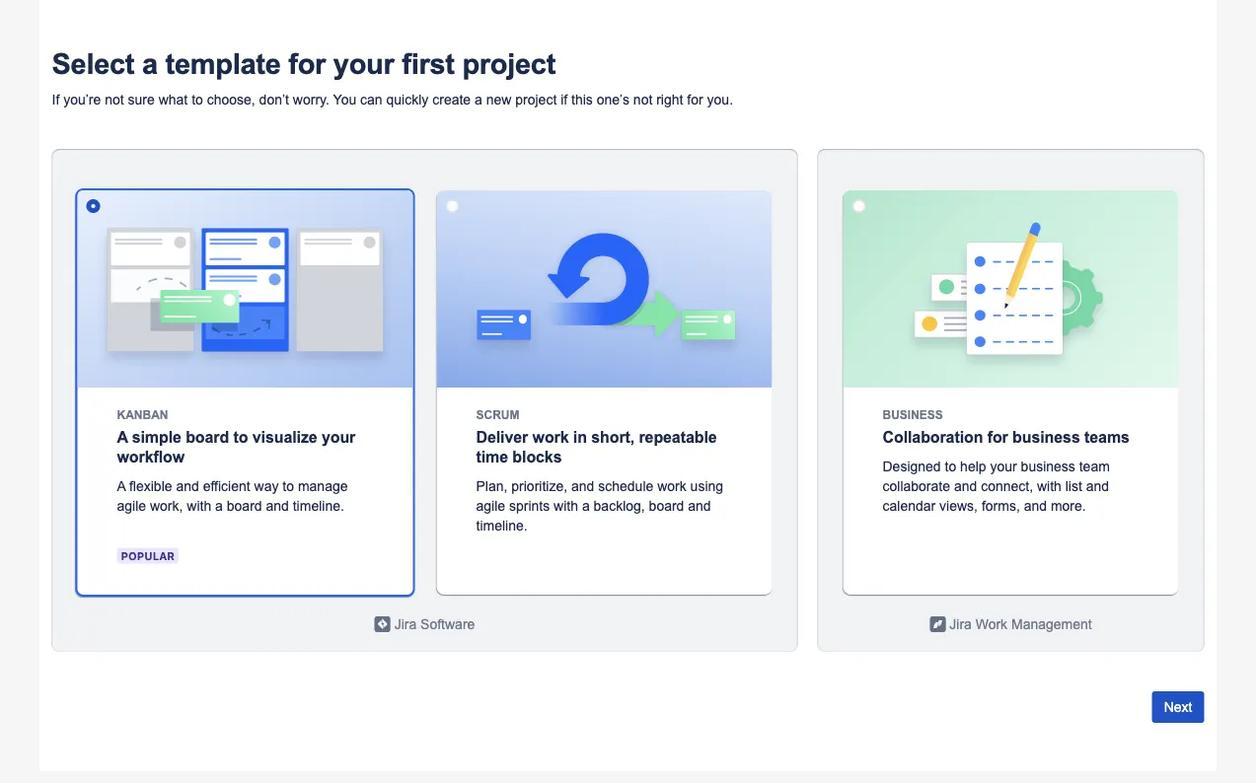 Task type: describe. For each thing, give the bounding box(es) containing it.
forms,
[[982, 498, 1020, 514]]

collaborate
[[883, 479, 950, 494]]

2 not from the left
[[633, 92, 653, 107]]

to inside a flexible and efficient way to manage agile work, with a board and timeline.
[[283, 479, 294, 494]]

way
[[254, 479, 279, 494]]

time
[[476, 448, 508, 466]]

jira for a simple board to visualize your workflow
[[394, 617, 417, 632]]

with for board
[[187, 498, 211, 514]]

blocks
[[512, 448, 562, 466]]

popular
[[121, 550, 175, 562]]

using
[[690, 479, 723, 494]]

a up sure at the left top of page
[[142, 48, 158, 80]]

collaboration
[[883, 428, 983, 446]]

agile inside a flexible and efficient way to manage agile work, with a board and timeline.
[[117, 498, 146, 514]]

0 vertical spatial your
[[333, 48, 394, 80]]

to inside 'designed to help your business team collaborate and connect, with list and calendar views, forms, and more.'
[[945, 459, 956, 474]]

work inside scrum deliver work in short, repeatable time blocks
[[532, 428, 569, 446]]

create
[[432, 92, 471, 107]]

with inside plan, prioritize, and schedule work using agile sprints with a backlog, board and timeline.
[[554, 498, 578, 514]]

what
[[159, 92, 188, 107]]

manage
[[298, 479, 348, 494]]

a left new
[[475, 92, 482, 107]]

1 vertical spatial project
[[515, 92, 557, 107]]

you
[[333, 92, 356, 107]]

worry.
[[293, 92, 329, 107]]

backlog,
[[594, 498, 645, 514]]

connect,
[[981, 479, 1033, 494]]

for inside business collaboration for business teams
[[987, 428, 1008, 446]]

1 not from the left
[[105, 92, 124, 107]]

work,
[[150, 498, 183, 514]]

business inside business collaboration for business teams
[[1012, 428, 1080, 446]]

your inside 'designed to help your business team collaborate and connect, with list and calendar views, forms, and more.'
[[990, 459, 1017, 474]]

jira work management
[[949, 617, 1092, 632]]

next
[[1164, 700, 1192, 715]]

0 horizontal spatial for
[[288, 48, 326, 80]]

in
[[573, 428, 587, 446]]

jira software
[[394, 617, 475, 632]]

designed
[[883, 459, 941, 474]]

one's
[[597, 92, 629, 107]]

scrum deliver work in short, repeatable time blocks
[[476, 408, 717, 466]]

business collaboration for business teams
[[883, 408, 1130, 446]]

plan,
[[476, 479, 508, 494]]

scrum
[[476, 408, 519, 422]]

views,
[[939, 498, 978, 514]]

to right what
[[192, 92, 203, 107]]

kanban a simple board to visualize your workflow
[[117, 408, 355, 466]]

agile inside plan, prioritize, and schedule work using agile sprints with a backlog, board and timeline.
[[476, 498, 505, 514]]

plan, prioritize, and schedule work using agile sprints with a backlog, board and timeline.
[[476, 479, 723, 533]]

sure
[[128, 92, 155, 107]]

timeline. for your
[[293, 498, 344, 514]]

0 vertical spatial project
[[462, 48, 556, 80]]

and up views,
[[954, 479, 977, 494]]

Scrum radio
[[445, 199, 459, 213]]

if
[[52, 92, 59, 107]]

this
[[571, 92, 593, 107]]

and down team
[[1086, 479, 1109, 494]]

Kanban radio
[[86, 199, 100, 213]]

business
[[883, 408, 943, 422]]

select a template for your first project
[[52, 48, 556, 80]]

you're
[[63, 92, 101, 107]]

option group containing a simple board to visualize your workflow
[[52, 149, 1204, 652]]

designed to help your business team collaborate and connect, with list and calendar views, forms, and more.
[[883, 459, 1110, 514]]

work
[[976, 617, 1008, 632]]

select
[[52, 48, 134, 80]]



Task type: locate. For each thing, give the bounding box(es) containing it.
software
[[420, 617, 475, 632]]

you.
[[707, 92, 733, 107]]

your up the manage
[[322, 428, 355, 446]]

0 horizontal spatial jira
[[394, 617, 417, 632]]

repeatable
[[639, 428, 717, 446]]

board down schedule
[[649, 498, 684, 514]]

not left sure at the left top of page
[[105, 92, 124, 107]]

1 horizontal spatial for
[[687, 92, 703, 107]]

with down prioritize, at the bottom left
[[554, 498, 578, 514]]

flexible
[[129, 479, 172, 494]]

a left backlog,
[[582, 498, 590, 514]]

1 a from the top
[[117, 428, 128, 446]]

with inside a flexible and efficient way to manage agile work, with a board and timeline.
[[187, 498, 211, 514]]

board right simple
[[186, 428, 229, 446]]

jira left software
[[394, 617, 417, 632]]

jira left work
[[949, 617, 972, 632]]

business
[[1012, 428, 1080, 446], [1021, 459, 1075, 474]]

2 agile from the left
[[476, 498, 505, 514]]

with for business
[[1037, 479, 1061, 494]]

to left visualize
[[233, 428, 248, 446]]

0 vertical spatial for
[[288, 48, 326, 80]]

0 vertical spatial business
[[1012, 428, 1080, 446]]

board
[[186, 428, 229, 446], [227, 498, 262, 514], [649, 498, 684, 514]]

workflow
[[117, 448, 185, 466]]

timeline. inside plan, prioritize, and schedule work using agile sprints with a backlog, board and timeline.
[[476, 518, 528, 533]]

for
[[288, 48, 326, 80], [687, 92, 703, 107], [987, 428, 1008, 446]]

1 vertical spatial business
[[1021, 459, 1075, 474]]

for left you. at the top right of the page
[[687, 92, 703, 107]]

calendar
[[883, 498, 936, 514]]

board down efficient
[[227, 498, 262, 514]]

a inside plan, prioritize, and schedule work using agile sprints with a backlog, board and timeline.
[[582, 498, 590, 514]]

work left using
[[657, 479, 686, 494]]

choose,
[[207, 92, 255, 107]]

timeline.
[[293, 498, 344, 514], [476, 518, 528, 533]]

project up new
[[462, 48, 556, 80]]

quickly
[[386, 92, 429, 107]]

your up can
[[333, 48, 394, 80]]

project left "if"
[[515, 92, 557, 107]]

agile down plan,
[[476, 498, 505, 514]]

a left flexible
[[117, 479, 125, 494]]

work
[[532, 428, 569, 446], [657, 479, 686, 494]]

if you're not sure what to choose, don't worry. you can quickly create a new project if this one's not right for you.
[[52, 92, 733, 107]]

a down efficient
[[215, 498, 223, 514]]

1 horizontal spatial jira
[[949, 617, 972, 632]]

your
[[333, 48, 394, 80], [322, 428, 355, 446], [990, 459, 1017, 474]]

option group
[[52, 149, 1204, 652]]

a inside a flexible and efficient way to manage agile work, with a board and timeline.
[[117, 479, 125, 494]]

and up backlog,
[[571, 479, 594, 494]]

a
[[142, 48, 158, 80], [475, 92, 482, 107], [215, 498, 223, 514], [582, 498, 590, 514]]

2 horizontal spatial for
[[987, 428, 1008, 446]]

board for a simple board to visualize your workflow
[[227, 498, 262, 514]]

sprints
[[509, 498, 550, 514]]

2 jira from the left
[[949, 617, 972, 632]]

timeline. down the manage
[[293, 498, 344, 514]]

schedule
[[598, 479, 653, 494]]

a inside a flexible and efficient way to manage agile work, with a board and timeline.
[[215, 498, 223, 514]]

board inside a flexible and efficient way to manage agile work, with a board and timeline.
[[227, 498, 262, 514]]

if
[[561, 92, 568, 107]]

to inside kanban a simple board to visualize your workflow
[[233, 428, 248, 446]]

and down way
[[266, 498, 289, 514]]

new
[[486, 92, 511, 107]]

work up blocks at the left bottom
[[532, 428, 569, 446]]

1 horizontal spatial agile
[[476, 498, 505, 514]]

timeline. inside a flexible and efficient way to manage agile work, with a board and timeline.
[[293, 498, 344, 514]]

short,
[[591, 428, 635, 446]]

0 horizontal spatial timeline.
[[293, 498, 344, 514]]

project
[[462, 48, 556, 80], [515, 92, 557, 107]]

agile down flexible
[[117, 498, 146, 514]]

and left more.
[[1024, 498, 1047, 514]]

1 vertical spatial work
[[657, 479, 686, 494]]

1 horizontal spatial timeline.
[[476, 518, 528, 533]]

0 horizontal spatial not
[[105, 92, 124, 107]]

agile
[[117, 498, 146, 514], [476, 498, 505, 514]]

0 vertical spatial a
[[117, 428, 128, 446]]

simple
[[132, 428, 181, 446]]

first
[[402, 48, 454, 80]]

to left help
[[945, 459, 956, 474]]

timeline. for time
[[476, 518, 528, 533]]

can
[[360, 92, 382, 107]]

0 vertical spatial work
[[532, 428, 569, 446]]

don't
[[259, 92, 289, 107]]

your up the connect,
[[990, 459, 1017, 474]]

right
[[656, 92, 683, 107]]

1 horizontal spatial work
[[657, 479, 686, 494]]

1 vertical spatial for
[[687, 92, 703, 107]]

1 horizontal spatial with
[[554, 498, 578, 514]]

0 horizontal spatial work
[[532, 428, 569, 446]]

board inside kanban a simple board to visualize your workflow
[[186, 428, 229, 446]]

template
[[165, 48, 281, 80]]

0 vertical spatial timeline.
[[293, 498, 344, 514]]

a inside kanban a simple board to visualize your workflow
[[117, 428, 128, 446]]

2 vertical spatial your
[[990, 459, 1017, 474]]

1 vertical spatial timeline.
[[476, 518, 528, 533]]

jira for collaboration for business teams
[[949, 617, 972, 632]]

with right work,
[[187, 498, 211, 514]]

not left right
[[633, 92, 653, 107]]

help
[[960, 459, 986, 474]]

to right way
[[283, 479, 294, 494]]

1 vertical spatial a
[[117, 479, 125, 494]]

jira
[[394, 617, 417, 632], [949, 617, 972, 632]]

visualize
[[252, 428, 317, 446]]

work inside plan, prioritize, and schedule work using agile sprints with a backlog, board and timeline.
[[657, 479, 686, 494]]

1 vertical spatial your
[[322, 428, 355, 446]]

0 horizontal spatial with
[[187, 498, 211, 514]]

a
[[117, 428, 128, 446], [117, 479, 125, 494]]

with
[[1037, 479, 1061, 494], [187, 498, 211, 514], [554, 498, 578, 514]]

to
[[192, 92, 203, 107], [233, 428, 248, 446], [945, 459, 956, 474], [283, 479, 294, 494]]

kanban
[[117, 408, 168, 422]]

more.
[[1051, 498, 1086, 514]]

for up 'designed to help your business team collaborate and connect, with list and calendar views, forms, and more.'
[[987, 428, 1008, 446]]

timeline. down sprints
[[476, 518, 528, 533]]

with inside 'designed to help your business team collaborate and connect, with list and calendar views, forms, and more.'
[[1037, 479, 1061, 494]]

and down using
[[688, 498, 711, 514]]

1 agile from the left
[[117, 498, 146, 514]]

Business radio
[[852, 199, 866, 213]]

a down kanban
[[117, 428, 128, 446]]

and up work,
[[176, 479, 199, 494]]

board inside plan, prioritize, and schedule work using agile sprints with a backlog, board and timeline.
[[649, 498, 684, 514]]

prioritize,
[[511, 479, 567, 494]]

board for deliver work in short, repeatable time blocks
[[649, 498, 684, 514]]

deliver
[[476, 428, 528, 446]]

for up worry.
[[288, 48, 326, 80]]

0 horizontal spatial agile
[[117, 498, 146, 514]]

team
[[1079, 459, 1110, 474]]

2 vertical spatial for
[[987, 428, 1008, 446]]

efficient
[[203, 479, 250, 494]]

next button
[[1152, 692, 1204, 723]]

list
[[1065, 479, 1082, 494]]

2 horizontal spatial with
[[1037, 479, 1061, 494]]

with left 'list'
[[1037, 479, 1061, 494]]

teams
[[1084, 428, 1130, 446]]

a flexible and efficient way to manage agile work, with a board and timeline.
[[117, 479, 348, 514]]

your inside kanban a simple board to visualize your workflow
[[322, 428, 355, 446]]

not
[[105, 92, 124, 107], [633, 92, 653, 107]]

business inside 'designed to help your business team collaborate and connect, with list and calendar views, forms, and more.'
[[1021, 459, 1075, 474]]

management
[[1011, 617, 1092, 632]]

1 jira from the left
[[394, 617, 417, 632]]

2 a from the top
[[117, 479, 125, 494]]

and
[[176, 479, 199, 494], [571, 479, 594, 494], [954, 479, 977, 494], [1086, 479, 1109, 494], [266, 498, 289, 514], [688, 498, 711, 514], [1024, 498, 1047, 514]]

1 horizontal spatial not
[[633, 92, 653, 107]]



Task type: vqa. For each thing, say whether or not it's contained in the screenshot.
time timeline.
yes



